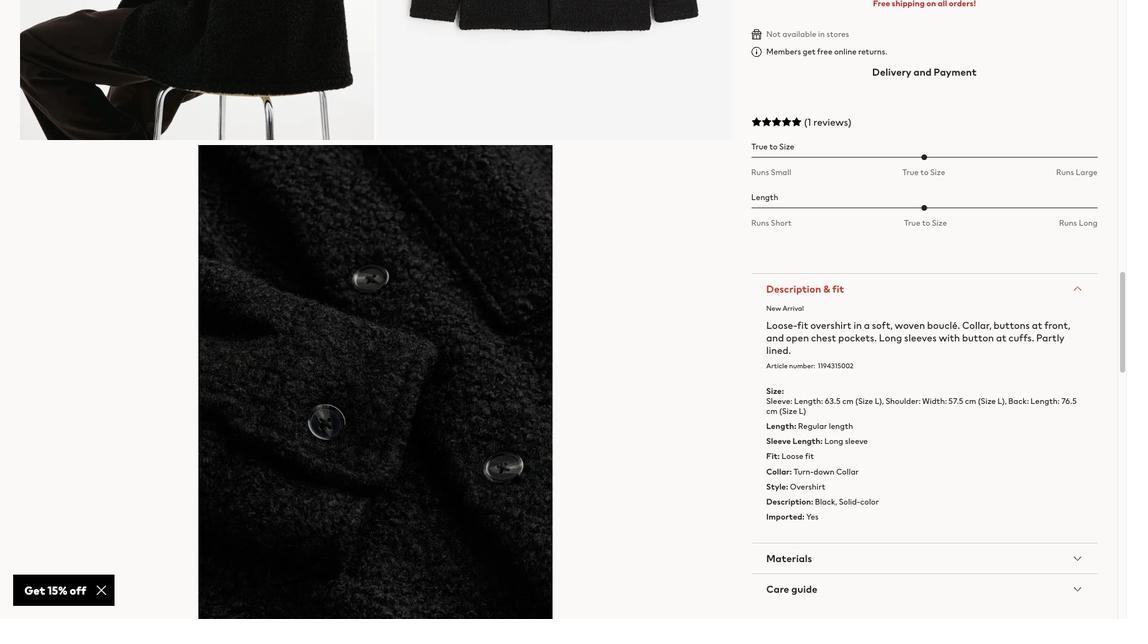 Task type: vqa. For each thing, say whether or not it's contained in the screenshot.
True related to Runs Short
yes



Task type: locate. For each thing, give the bounding box(es) containing it.
fit inside new arrival loose-fit overshirt in a soft, woven bouclé. collar, buttons at front, and open chest pockets. long sleeves with button at cuffs. partly lined. article number: 1194315002
[[798, 318, 809, 333]]

loose fit bouclé overshirt - black - men | h&m us 5 image
[[20, 0, 375, 140]]

arrival
[[783, 304, 804, 314]]

fit
[[833, 282, 845, 297], [798, 318, 809, 333], [806, 451, 815, 463]]

with
[[939, 330, 961, 346]]

2 vertical spatial long
[[825, 436, 844, 448]]

sleeves
[[905, 330, 937, 346]]

at left cuffs. in the bottom of the page
[[997, 330, 1007, 346]]

1 vertical spatial and
[[767, 330, 785, 346]]

runs down the runs large
[[1060, 217, 1078, 229]]

down
[[814, 466, 835, 478]]

new arrival loose-fit overshirt in a soft, woven bouclé. collar, buttons at front, and open chest pockets. long sleeves with button at cuffs. partly lined. article number: 1194315002
[[767, 304, 1071, 371]]

to
[[770, 141, 778, 153], [921, 166, 929, 178], [923, 217, 931, 229]]

2 vertical spatial size
[[933, 217, 948, 229]]

(1 reviews)
[[804, 114, 852, 129]]

and
[[914, 64, 932, 79], [767, 330, 785, 346]]

length meter
[[922, 155, 928, 160], [922, 205, 928, 211]]

collar:
[[767, 466, 792, 478]]

(size left l)
[[780, 406, 798, 418]]

true
[[752, 141, 768, 153], [903, 166, 919, 178], [905, 217, 921, 229]]

length: left 76.5
[[1031, 396, 1060, 408]]

l), left back:
[[998, 396, 1007, 408]]

in inside new arrival loose-fit overshirt in a soft, woven bouclé. collar, buttons at front, and open chest pockets. long sleeves with button at cuffs. partly lined. article number: 1194315002
[[854, 318, 862, 333]]

2 horizontal spatial cm
[[966, 396, 977, 408]]

63.5
[[825, 396, 841, 408]]

(size right 57.5
[[979, 396, 997, 408]]

materials button
[[752, 544, 1098, 574]]

1 vertical spatial size
[[931, 166, 946, 178]]

2 vertical spatial true
[[905, 217, 921, 229]]

woven
[[895, 318, 926, 333]]

true to size for short
[[905, 217, 948, 229]]

delivery and payment
[[873, 64, 977, 79]]

(size
[[856, 396, 874, 408], [979, 396, 997, 408], [780, 406, 798, 418]]

l), left shoulder:
[[875, 396, 885, 408]]

1 horizontal spatial at
[[1033, 318, 1043, 333]]

fit right & at the top right
[[833, 282, 845, 297]]

at
[[1033, 318, 1043, 333], [997, 330, 1007, 346]]

2 horizontal spatial long
[[1080, 217, 1098, 229]]

0 horizontal spatial at
[[997, 330, 1007, 346]]

runs long
[[1060, 217, 1098, 229]]

l),
[[875, 396, 885, 408], [998, 396, 1007, 408]]

long right a
[[879, 330, 903, 346]]

in
[[819, 28, 825, 40], [854, 318, 862, 333]]

size for runs small
[[931, 166, 946, 178]]

0 horizontal spatial and
[[767, 330, 785, 346]]

care guide button
[[752, 575, 1098, 605]]

loose fit bouclé overshirt - black - men | h&m us 7 image
[[199, 145, 553, 620]]

not available in stores button
[[752, 28, 850, 40]]

1 horizontal spatial in
[[854, 318, 862, 333]]

1194315002
[[818, 361, 854, 371]]

not available in stores
[[767, 28, 850, 40]]

2 vertical spatial true to size
[[905, 217, 948, 229]]

long inside new arrival loose-fit overshirt in a soft, woven bouclé. collar, buttons at front, and open chest pockets. long sleeves with button at cuffs. partly lined. article number: 1194315002
[[879, 330, 903, 346]]

cm
[[843, 396, 854, 408], [966, 396, 977, 408], [767, 406, 778, 418]]

1 vertical spatial true to size
[[903, 166, 946, 178]]

2 vertical spatial fit
[[806, 451, 815, 463]]

(size right 63.5
[[856, 396, 874, 408]]

long down large
[[1080, 217, 1098, 229]]

small
[[771, 166, 792, 178]]

0 vertical spatial length meter
[[922, 155, 928, 160]]

true to size for small
[[903, 166, 946, 178]]

runs for runs large
[[1057, 166, 1075, 178]]

size
[[780, 141, 795, 153], [931, 166, 946, 178], [933, 217, 948, 229]]

shoulder:
[[886, 396, 921, 408]]

fit inside 'size: sleeve: length: 63.5 cm (size l), shoulder: width: 57.5 cm (size l), back: length: 76.5 cm (size l) length: regular length sleeve length: long sleeve fit: loose fit collar: turn-down collar style: overshirt description: black, solid-color imported: yes'
[[806, 451, 815, 463]]

1 vertical spatial in
[[854, 318, 862, 333]]

1 length meter from the top
[[922, 155, 928, 160]]

0 horizontal spatial long
[[825, 436, 844, 448]]

and inside new arrival loose-fit overshirt in a soft, woven bouclé. collar, buttons at front, and open chest pockets. long sleeves with button at cuffs. partly lined. article number: 1194315002
[[767, 330, 785, 346]]

length:
[[795, 396, 824, 408], [1031, 396, 1060, 408], [767, 421, 797, 433], [793, 436, 823, 448]]

1 vertical spatial to
[[921, 166, 929, 178]]

2 vertical spatial to
[[923, 217, 931, 229]]

0 horizontal spatial cm
[[767, 406, 778, 418]]

1 vertical spatial long
[[879, 330, 903, 346]]

0 horizontal spatial l),
[[875, 396, 885, 408]]

2 length meter from the top
[[922, 205, 928, 211]]

in left a
[[854, 318, 862, 333]]

true to size
[[752, 141, 795, 153], [903, 166, 946, 178], [905, 217, 948, 229]]

0 vertical spatial fit
[[833, 282, 845, 297]]

not
[[767, 28, 781, 40]]

sleeve
[[767, 436, 792, 448]]

buttons
[[994, 318, 1031, 333]]

number:
[[790, 361, 816, 371]]

1 vertical spatial true
[[903, 166, 919, 178]]

runs left small
[[752, 166, 770, 178]]

5 / 5 image
[[752, 117, 802, 127]]

sleeve
[[846, 436, 869, 448]]

0 horizontal spatial in
[[819, 28, 825, 40]]

true for runs short
[[905, 217, 921, 229]]

back:
[[1009, 396, 1030, 408]]

1 vertical spatial length meter
[[922, 205, 928, 211]]

cm down size:
[[767, 406, 778, 418]]

delivery and payment button
[[752, 57, 1098, 87]]

runs for runs long
[[1060, 217, 1078, 229]]

members get free online returns.
[[767, 46, 888, 57]]

long
[[1080, 217, 1098, 229], [879, 330, 903, 346], [825, 436, 844, 448]]

lined.
[[767, 343, 792, 358]]

at left front,
[[1033, 318, 1043, 333]]

1 horizontal spatial long
[[879, 330, 903, 346]]

1 horizontal spatial and
[[914, 64, 932, 79]]

loose-
[[767, 318, 798, 333]]

soft,
[[872, 318, 893, 333]]

returns.
[[859, 46, 888, 57]]

turn-
[[794, 466, 814, 478]]

cm right 63.5
[[843, 396, 854, 408]]

description
[[767, 282, 822, 297]]

1 horizontal spatial l),
[[998, 396, 1007, 408]]

0 vertical spatial and
[[914, 64, 932, 79]]

guide
[[792, 582, 818, 597]]

cuffs.
[[1009, 330, 1035, 346]]

0 vertical spatial true
[[752, 141, 768, 153]]

runs left large
[[1057, 166, 1075, 178]]

1 vertical spatial fit
[[798, 318, 809, 333]]

runs for runs small
[[752, 166, 770, 178]]

chest
[[812, 330, 837, 346]]

a
[[864, 318, 870, 333]]

fit up the turn-
[[806, 451, 815, 463]]

fit down arrival
[[798, 318, 809, 333]]

runs left short
[[752, 217, 770, 229]]

runs for runs short
[[752, 217, 770, 229]]

0 vertical spatial in
[[819, 28, 825, 40]]

runs large
[[1057, 166, 1098, 178]]

large
[[1076, 166, 1098, 178]]

0 vertical spatial long
[[1080, 217, 1098, 229]]

members
[[767, 46, 802, 57]]

runs short
[[752, 217, 792, 229]]

pockets.
[[839, 330, 877, 346]]

payment
[[934, 64, 977, 79]]

cm right 57.5
[[966, 396, 977, 408]]

1 l), from the left
[[875, 396, 885, 408]]

runs
[[752, 166, 770, 178], [1057, 166, 1075, 178], [752, 217, 770, 229], [1060, 217, 1078, 229]]

in left stores
[[819, 28, 825, 40]]

article
[[767, 361, 788, 371]]

and left open
[[767, 330, 785, 346]]

and right delivery
[[914, 64, 932, 79]]

loose fit bouclé overshirt - black - men | h&m us 6 image
[[377, 0, 732, 140]]

length meter for runs small
[[922, 155, 928, 160]]

76.5
[[1062, 396, 1078, 408]]

57.5
[[949, 396, 964, 408]]

long down the length
[[825, 436, 844, 448]]

collar
[[837, 466, 859, 478]]

1 horizontal spatial (size
[[856, 396, 874, 408]]

true for runs small
[[903, 166, 919, 178]]



Task type: describe. For each thing, give the bounding box(es) containing it.
available
[[783, 28, 817, 40]]

l)
[[799, 406, 807, 418]]

short
[[771, 217, 792, 229]]

loose
[[782, 451, 804, 463]]

2 l), from the left
[[998, 396, 1007, 408]]

regular
[[799, 421, 828, 433]]

length
[[752, 191, 779, 203]]

length meter for runs short
[[922, 205, 928, 211]]

fit:
[[767, 451, 780, 463]]

solid-
[[839, 497, 861, 509]]

0 horizontal spatial (size
[[780, 406, 798, 418]]

&
[[824, 282, 831, 297]]

sleeve:
[[767, 396, 793, 408]]

care
[[767, 582, 790, 597]]

materials
[[767, 552, 813, 567]]

collar,
[[963, 318, 992, 333]]

length: up sleeve on the bottom right
[[767, 421, 797, 433]]

(1 reviews) button
[[752, 107, 1098, 137]]

imported:
[[767, 512, 805, 524]]

length: down the regular
[[793, 436, 823, 448]]

free
[[818, 46, 833, 57]]

long inside 'size: sleeve: length: 63.5 cm (size l), shoulder: width: 57.5 cm (size l), back: length: 76.5 cm (size l) length: regular length sleeve length: long sleeve fit: loose fit collar: turn-down collar style: overshirt description: black, solid-color imported: yes'
[[825, 436, 844, 448]]

(1
[[804, 114, 812, 129]]

online
[[835, 46, 857, 57]]

bouclé.
[[928, 318, 961, 333]]

button
[[963, 330, 995, 346]]

partly
[[1037, 330, 1065, 346]]

runs small
[[752, 166, 792, 178]]

overshirt
[[791, 482, 826, 493]]

delivery
[[873, 64, 912, 79]]

stores
[[827, 28, 850, 40]]

to for small
[[921, 166, 929, 178]]

style:
[[767, 482, 789, 493]]

to for short
[[923, 217, 931, 229]]

0 vertical spatial true to size
[[752, 141, 795, 153]]

length
[[829, 421, 854, 433]]

0 vertical spatial size
[[780, 141, 795, 153]]

1 horizontal spatial cm
[[843, 396, 854, 408]]

description & fit button
[[752, 274, 1098, 304]]

width:
[[923, 396, 948, 408]]

get
[[803, 46, 816, 57]]

new
[[767, 304, 782, 314]]

front,
[[1045, 318, 1071, 333]]

reviews)
[[814, 114, 852, 129]]

care guide
[[767, 582, 818, 597]]

0 vertical spatial to
[[770, 141, 778, 153]]

2 horizontal spatial (size
[[979, 396, 997, 408]]

fit inside dropdown button
[[833, 282, 845, 297]]

size: sleeve: length: 63.5 cm (size l), shoulder: width: 57.5 cm (size l), back: length: 76.5 cm (size l) length: regular length sleeve length: long sleeve fit: loose fit collar: turn-down collar style: overshirt description: black, solid-color imported: yes
[[767, 386, 1078, 524]]

color
[[861, 497, 879, 509]]

description & fit
[[767, 282, 845, 297]]

overshirt
[[811, 318, 852, 333]]

length: left 63.5
[[795, 396, 824, 408]]

yes
[[807, 512, 819, 524]]

size:
[[767, 386, 785, 397]]

and inside delivery and payment button
[[914, 64, 932, 79]]

description:
[[767, 497, 814, 509]]

size for runs short
[[933, 217, 948, 229]]

black,
[[815, 497, 838, 509]]

open
[[787, 330, 810, 346]]



